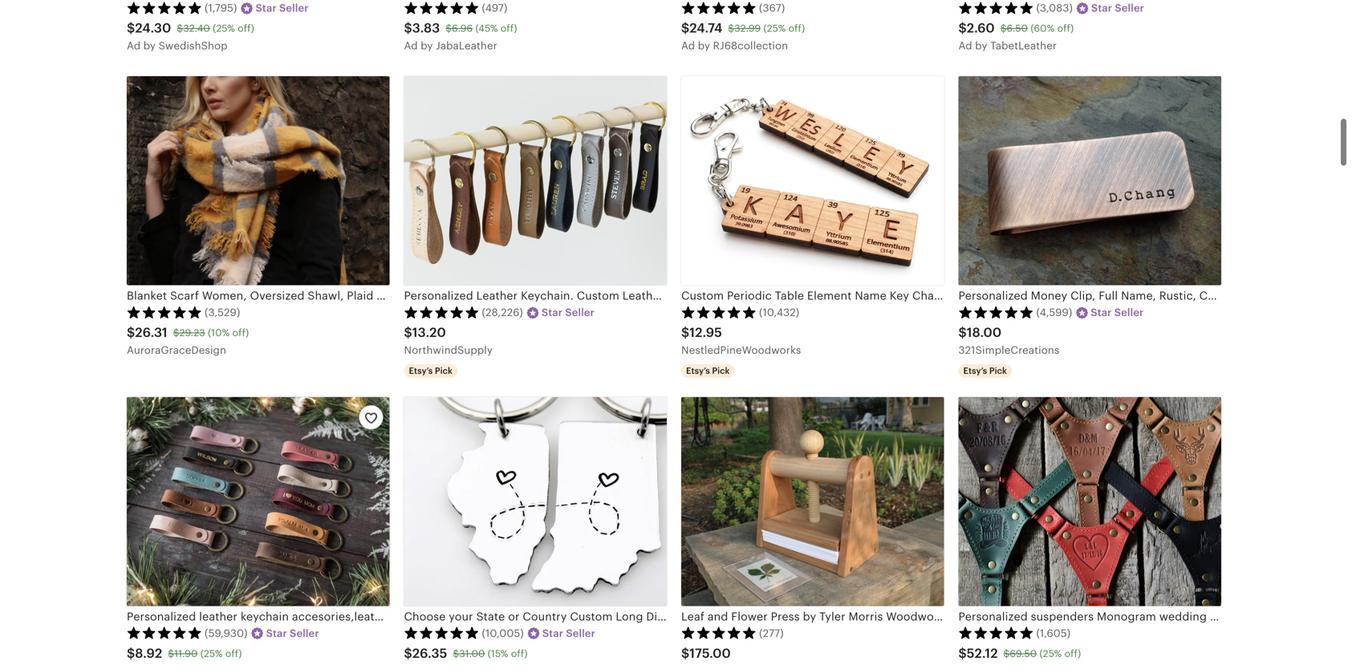 Task type: locate. For each thing, give the bounding box(es) containing it.
off) inside "$ 3.83 $ 6.96 (45% off) a d b y jabaleather"
[[501, 23, 517, 34]]

etsy's for 12.95
[[686, 366, 710, 376]]

4 y from the left
[[982, 40, 988, 52]]

(25% inside $ 8.92 $ 11.90 (25% off)
[[200, 649, 223, 660]]

5 out of 5 stars image for (28,226)
[[404, 306, 480, 319]]

5 out of 5 stars image for (367)
[[682, 1, 757, 14]]

d down 3.83 on the top of page
[[411, 40, 418, 52]]

personalized leather keychain accesories,leather personalized keychain, key chain, keychains for women keychain men, leather key fob image
[[127, 398, 390, 606]]

2 horizontal spatial etsy's
[[964, 366, 988, 376]]

d inside $ 2.60 $ 6.50 (60% off) a d b y tabetleather
[[966, 40, 973, 52]]

pick for 12.95
[[712, 366, 730, 376]]

etsy's pick down 12.95
[[686, 366, 730, 376]]

(497)
[[482, 2, 508, 14]]

3 y from the left
[[705, 40, 711, 52]]

tyler
[[820, 610, 846, 623]]

(3,083)
[[1037, 2, 1073, 14]]

a
[[127, 40, 134, 52], [404, 40, 411, 52], [682, 40, 689, 52], [959, 40, 966, 52]]

y inside $ 2.60 $ 6.50 (60% off) a d b y tabetleather
[[982, 40, 988, 52]]

$ 8.92 $ 11.90 (25% off)
[[127, 647, 242, 661]]

(25% down (367)
[[764, 23, 786, 34]]

(25% for 24.74
[[764, 23, 786, 34]]

star seller for (10,005)
[[543, 628, 596, 640]]

3 pick from the left
[[990, 366, 1008, 376]]

a inside $ 2.60 $ 6.50 (60% off) a d b y tabetleather
[[959, 40, 966, 52]]

off) right (45%
[[501, 23, 517, 34]]

b inside "$ 3.83 $ 6.96 (45% off) a d b y jabaleather"
[[421, 40, 428, 52]]

star right the (59,930) at the bottom
[[266, 628, 287, 640]]

32.99
[[735, 23, 761, 34]]

seller down 'choose your state or country custom long distance keychain set'
[[566, 628, 596, 640]]

star right (1,795)
[[256, 2, 277, 14]]

(25% down the (59,930) at the bottom
[[200, 649, 223, 660]]

(25% for 8.92
[[200, 649, 223, 660]]

star seller right (1,795)
[[256, 2, 309, 14]]

star seller right (28,226)
[[542, 307, 595, 319]]

$ inside $ 18.00 321simplecreations
[[959, 325, 967, 340]]

seller right (28,226)
[[565, 307, 595, 319]]

a left tabetleather
[[959, 40, 966, 52]]

y for 24.30
[[150, 40, 156, 52]]

2 b from the left
[[421, 40, 428, 52]]

3 etsy's from the left
[[964, 366, 988, 376]]

nestledpinewoodworks
[[682, 344, 802, 356]]

off) inside $ 24.74 $ 32.99 (25% off) a d b y rj68collection
[[789, 23, 805, 34]]

off) inside '$ 24.30 $ 32.40 (25% off) a d b y swedishshop'
[[238, 23, 254, 34]]

etsy's for 13.20
[[409, 366, 433, 376]]

choose your state or country custom long distance keychain set
[[404, 610, 768, 623]]

1 pick from the left
[[435, 366, 453, 376]]

y down the 24.30 in the left top of the page
[[150, 40, 156, 52]]

y inside $ 24.74 $ 32.99 (25% off) a d b y rj68collection
[[705, 40, 711, 52]]

1 horizontal spatial etsy's pick
[[686, 366, 730, 376]]

5 out of 5 stars image up 18.00 on the right of the page
[[959, 306, 1034, 319]]

4 a from the left
[[959, 40, 966, 52]]

5 out of 5 stars image up 52.12
[[959, 627, 1034, 640]]

pick
[[435, 366, 453, 376], [712, 366, 730, 376], [990, 366, 1008, 376]]

1 d from the left
[[134, 40, 141, 52]]

etsy's
[[409, 366, 433, 376], [686, 366, 710, 376], [964, 366, 988, 376]]

8.92
[[135, 647, 162, 661]]

etsy's pick for 18.00
[[964, 366, 1008, 376]]

(25% inside '$ 24.30 $ 32.40 (25% off) a d b y swedishshop'
[[213, 23, 235, 34]]

11.90
[[174, 649, 198, 660]]

seller right (1,795)
[[279, 2, 309, 14]]

175.00
[[690, 647, 731, 661]]

etsy's down 18.00 on the right of the page
[[964, 366, 988, 376]]

$ 12.95 nestledpinewoodworks
[[682, 325, 802, 356]]

star for (4,599)
[[1091, 307, 1112, 319]]

2 pick from the left
[[712, 366, 730, 376]]

2 etsy's pick from the left
[[686, 366, 730, 376]]

6.96
[[452, 23, 473, 34]]

5 out of 5 stars image
[[127, 1, 202, 14], [404, 1, 480, 14], [682, 1, 757, 14], [959, 1, 1034, 14], [127, 306, 202, 319], [404, 306, 480, 319], [682, 306, 757, 319], [959, 306, 1034, 319], [127, 627, 202, 640], [404, 627, 480, 640], [682, 627, 757, 640], [959, 627, 1034, 640]]

b down the 24.74
[[698, 40, 705, 52]]

5 out of 5 stars image up the 24.74
[[682, 1, 757, 14]]

4 b from the left
[[976, 40, 982, 52]]

a inside $ 24.74 $ 32.99 (25% off) a d b y rj68collection
[[682, 40, 689, 52]]

seller for (3,083)
[[1115, 2, 1145, 14]]

off) inside $ 52.12 $ 69.50 (25% off)
[[1065, 649, 1082, 660]]

1 b from the left
[[143, 40, 150, 52]]

$ 3.83 $ 6.96 (45% off) a d b y jabaleather
[[404, 21, 517, 52]]

$ inside $ 26.35 $ 31.00 (15% off)
[[453, 649, 459, 660]]

2 a from the left
[[404, 40, 411, 52]]

off) for 24.30
[[238, 23, 254, 34]]

off) inside $ 2.60 $ 6.50 (60% off) a d b y tabetleather
[[1058, 23, 1074, 34]]

(1,795)
[[205, 2, 237, 14]]

(25% for 52.12
[[1040, 649, 1062, 660]]

3 a from the left
[[682, 40, 689, 52]]

off) right (10%
[[233, 328, 249, 338]]

star seller right (4,599)
[[1091, 307, 1144, 319]]

1 y from the left
[[150, 40, 156, 52]]

(25% down (1,605)
[[1040, 649, 1062, 660]]

star right (28,226)
[[542, 307, 563, 319]]

etsy's pick
[[409, 366, 453, 376], [686, 366, 730, 376], [964, 366, 1008, 376]]

star
[[256, 2, 277, 14], [1092, 2, 1113, 14], [542, 307, 563, 319], [1091, 307, 1112, 319], [266, 628, 287, 640], [543, 628, 564, 640]]

26.31
[[135, 325, 168, 340]]

b for 2.60
[[976, 40, 982, 52]]

off) down the (59,930) at the bottom
[[225, 649, 242, 660]]

seller right (4,599)
[[1115, 307, 1144, 319]]

etsy's for 18.00
[[964, 366, 988, 376]]

0 horizontal spatial pick
[[435, 366, 453, 376]]

off) right 32.40
[[238, 23, 254, 34]]

(25% inside $ 52.12 $ 69.50 (25% off)
[[1040, 649, 1062, 660]]

26.35
[[412, 647, 447, 661]]

off)
[[238, 23, 254, 34], [501, 23, 517, 34], [789, 23, 805, 34], [1058, 23, 1074, 34], [233, 328, 249, 338], [225, 649, 242, 660], [511, 649, 528, 660], [1065, 649, 1082, 660]]

d inside '$ 24.30 $ 32.40 (25% off) a d b y swedishshop'
[[134, 40, 141, 52]]

5 out of 5 stars image up "26.31"
[[127, 306, 202, 319]]

b inside $ 2.60 $ 6.50 (60% off) a d b y tabetleather
[[976, 40, 982, 52]]

y down the 24.74
[[705, 40, 711, 52]]

y down 3.83 on the top of page
[[427, 40, 433, 52]]

off) for 24.74
[[789, 23, 805, 34]]

off) inside $ 8.92 $ 11.90 (25% off)
[[225, 649, 242, 660]]

b down 3.83 on the top of page
[[421, 40, 428, 52]]

etsy's down 'northwindsupply'
[[409, 366, 433, 376]]

off) inside $ 26.35 $ 31.00 (15% off)
[[511, 649, 528, 660]]

swedishshop
[[159, 40, 228, 52]]

off) for 26.35
[[511, 649, 528, 660]]

a for 24.30
[[127, 40, 134, 52]]

off) right '(60%'
[[1058, 23, 1074, 34]]

off) inside $ 26.31 $ 29.23 (10% off) auroragracedesign
[[233, 328, 249, 338]]

pick down 'northwindsupply'
[[435, 366, 453, 376]]

5 out of 5 stars image up 13.20 in the left of the page
[[404, 306, 480, 319]]

5 out of 5 stars image up 8.92
[[127, 627, 202, 640]]

4 d from the left
[[966, 40, 973, 52]]

seller right (3,083)
[[1115, 2, 1145, 14]]

off) down (1,605)
[[1065, 649, 1082, 660]]

a for 24.74
[[682, 40, 689, 52]]

a left jabaleather
[[404, 40, 411, 52]]

$ 26.31 $ 29.23 (10% off) auroragracedesign
[[127, 325, 249, 356]]

star down 'country'
[[543, 628, 564, 640]]

(25% down (1,795)
[[213, 23, 235, 34]]

y inside "$ 3.83 $ 6.96 (45% off) a d b y jabaleather"
[[427, 40, 433, 52]]

flower
[[732, 610, 768, 623]]

5 out of 5 stars image up 3.83 on the top of page
[[404, 1, 480, 14]]

a inside '$ 24.30 $ 32.40 (25% off) a d b y swedishshop'
[[127, 40, 134, 52]]

5 out of 5 stars image up the 24.30 in the left top of the page
[[127, 1, 202, 14]]

d down the 2.60 at the top
[[966, 40, 973, 52]]

5 out of 5 stars image up the 2.60 at the top
[[959, 1, 1034, 14]]

3 etsy's pick from the left
[[964, 366, 1008, 376]]

3 d from the left
[[689, 40, 695, 52]]

2.60
[[967, 21, 995, 35]]

by
[[803, 610, 817, 623]]

0 horizontal spatial etsy's
[[409, 366, 433, 376]]

1 etsy's from the left
[[409, 366, 433, 376]]

etsy's down 12.95
[[686, 366, 710, 376]]

69.50
[[1010, 649, 1037, 660]]

(10%
[[208, 328, 230, 338]]

seller for (1,795)
[[279, 2, 309, 14]]

d
[[134, 40, 141, 52], [411, 40, 418, 52], [689, 40, 695, 52], [966, 40, 973, 52]]

b inside $ 24.74 $ 32.99 (25% off) a d b y rj68collection
[[698, 40, 705, 52]]

off) right (15%
[[511, 649, 528, 660]]

b inside '$ 24.30 $ 32.40 (25% off) a d b y swedishshop'
[[143, 40, 150, 52]]

$ 24.30 $ 32.40 (25% off) a d b y swedishshop
[[127, 21, 254, 52]]

etsy's pick down 'northwindsupply'
[[409, 366, 453, 376]]

y inside '$ 24.30 $ 32.40 (25% off) a d b y swedishshop'
[[150, 40, 156, 52]]

star seller for (1,795)
[[256, 2, 309, 14]]

1 horizontal spatial etsy's
[[686, 366, 710, 376]]

star for (10,005)
[[543, 628, 564, 640]]

$
[[127, 21, 135, 35], [404, 21, 412, 35], [682, 21, 690, 35], [959, 21, 967, 35], [177, 23, 183, 34], [446, 23, 452, 34], [728, 23, 735, 34], [1001, 23, 1007, 34], [127, 325, 135, 340], [404, 325, 412, 340], [682, 325, 690, 340], [959, 325, 967, 340], [173, 328, 180, 338], [127, 647, 135, 661], [404, 647, 412, 661], [682, 647, 690, 661], [959, 647, 967, 661], [168, 649, 174, 660], [453, 649, 459, 660], [1004, 649, 1010, 660]]

a left swedishshop
[[127, 40, 134, 52]]

2 horizontal spatial etsy's pick
[[964, 366, 1008, 376]]

star seller down 'choose your state or country custom long distance keychain set'
[[543, 628, 596, 640]]

off) for 8.92
[[225, 649, 242, 660]]

seller for (28,226)
[[565, 307, 595, 319]]

d down the 24.30 in the left top of the page
[[134, 40, 141, 52]]

b down the 24.30 in the left top of the page
[[143, 40, 150, 52]]

3 b from the left
[[698, 40, 705, 52]]

24.30
[[135, 21, 171, 35]]

woodworking
[[887, 610, 962, 623]]

etsy's pick down 321simplecreations
[[964, 366, 1008, 376]]

personalized leather keychain. custom leather keychain. monogrammed leather keychain. handmade in usa. gold and silver foil available. fob. image
[[404, 76, 667, 285]]

b for 3.83
[[421, 40, 428, 52]]

1 horizontal spatial pick
[[712, 366, 730, 376]]

5 out of 5 stars image down the and
[[682, 627, 757, 640]]

d down the 24.74
[[689, 40, 695, 52]]

2 d from the left
[[411, 40, 418, 52]]

personalized suspenders monogram wedding suspenders for best men braces groom suspenders for groomsmen gift rustic wedding stag party favor image
[[959, 398, 1222, 606]]

y
[[150, 40, 156, 52], [427, 40, 433, 52], [705, 40, 711, 52], [982, 40, 988, 52]]

29.23
[[180, 328, 205, 338]]

d for 3.83
[[411, 40, 418, 52]]

pick down 321simplecreations
[[990, 366, 1008, 376]]

star right (3,083)
[[1092, 2, 1113, 14]]

seller
[[279, 2, 309, 14], [1115, 2, 1145, 14], [565, 307, 595, 319], [1115, 307, 1144, 319], [290, 628, 319, 640], [566, 628, 596, 640]]

star for (1,795)
[[256, 2, 277, 14]]

5 out of 5 stars image down choose
[[404, 627, 480, 640]]

3.83
[[412, 21, 440, 35]]

13.20
[[412, 325, 446, 340]]

set
[[750, 610, 768, 623]]

custom periodic table element name key chain - backpack clip . custom chemistry gift for science geeks and teachers by nestled pines image
[[682, 76, 945, 285]]

$ 24.74 $ 32.99 (25% off) a d b y rj68collection
[[682, 21, 805, 52]]

5 out of 5 stars image for (59,930)
[[127, 627, 202, 640]]

b
[[143, 40, 150, 52], [421, 40, 428, 52], [698, 40, 705, 52], [976, 40, 982, 52]]

5 out of 5 stars image for (1,605)
[[959, 627, 1034, 640]]

b for 24.74
[[698, 40, 705, 52]]

d for 2.60
[[966, 40, 973, 52]]

pick down nestledpinewoodworks at the bottom right of the page
[[712, 366, 730, 376]]

5 out of 5 stars image for (277)
[[682, 627, 757, 640]]

leaf
[[682, 610, 705, 623]]

$ 26.35 $ 31.00 (15% off)
[[404, 647, 528, 661]]

seller for (10,005)
[[566, 628, 596, 640]]

a inside "$ 3.83 $ 6.96 (45% off) a d b y jabaleather"
[[404, 40, 411, 52]]

star seller right the (59,930) at the bottom
[[266, 628, 319, 640]]

star seller right (3,083)
[[1092, 2, 1145, 14]]

morris
[[849, 610, 884, 623]]

d inside "$ 3.83 $ 6.96 (45% off) a d b y jabaleather"
[[411, 40, 418, 52]]

5 out of 5 stars image up 12.95
[[682, 306, 757, 319]]

star right (4,599)
[[1091, 307, 1112, 319]]

northwindsupply
[[404, 344, 493, 356]]

tabetleather
[[991, 40, 1057, 52]]

b down the 2.60 at the top
[[976, 40, 982, 52]]

off) for 3.83
[[501, 23, 517, 34]]

off) right 32.99
[[789, 23, 805, 34]]

d for 24.74
[[689, 40, 695, 52]]

0 horizontal spatial etsy's pick
[[409, 366, 453, 376]]

star for (59,930)
[[266, 628, 287, 640]]

choose
[[404, 610, 446, 623]]

(25%
[[213, 23, 235, 34], [764, 23, 786, 34], [200, 649, 223, 660], [1040, 649, 1062, 660]]

star seller
[[256, 2, 309, 14], [1092, 2, 1145, 14], [542, 307, 595, 319], [1091, 307, 1144, 319], [266, 628, 319, 640], [543, 628, 596, 640]]

2 etsy's from the left
[[686, 366, 710, 376]]

(28,226)
[[482, 307, 523, 319]]

(3,529)
[[205, 307, 240, 319]]

keychain
[[697, 610, 747, 623]]

24.74
[[690, 21, 723, 35]]

a left the rj68collection
[[682, 40, 689, 52]]

d inside $ 24.74 $ 32.99 (25% off) a d b y rj68collection
[[689, 40, 695, 52]]

2 horizontal spatial pick
[[990, 366, 1008, 376]]

seller right the (59,930) at the bottom
[[290, 628, 319, 640]]

leaf and flower press by tyler morris woodworking
[[682, 610, 962, 623]]

star seller for (28,226)
[[542, 307, 595, 319]]

seller for (4,599)
[[1115, 307, 1144, 319]]

distance
[[647, 610, 694, 623]]

y down the 2.60 at the top
[[982, 40, 988, 52]]

1 a from the left
[[127, 40, 134, 52]]

etsy's pick for 12.95
[[686, 366, 730, 376]]

and
[[708, 610, 728, 623]]

long
[[616, 610, 644, 623]]

(25% inside $ 24.74 $ 32.99 (25% off) a d b y rj68collection
[[764, 23, 786, 34]]

1 etsy's pick from the left
[[409, 366, 453, 376]]

2 y from the left
[[427, 40, 433, 52]]



Task type: describe. For each thing, give the bounding box(es) containing it.
auroragracedesign
[[127, 344, 226, 356]]

$ 175.00
[[682, 647, 731, 661]]

your
[[449, 610, 473, 623]]

$ 2.60 $ 6.50 (60% off) a d b y tabetleather
[[959, 21, 1074, 52]]

leaf and flower press by tyler morris woodworking image
[[682, 398, 945, 606]]

(15%
[[488, 649, 509, 660]]

$ inside $ 52.12 $ 69.50 (25% off)
[[1004, 649, 1010, 660]]

5 out of 5 stars image for (1,795)
[[127, 1, 202, 14]]

choose your state or country custom long distance keychain set image
[[404, 398, 667, 606]]

y for 2.60
[[982, 40, 988, 52]]

(1,605)
[[1037, 628, 1071, 640]]

press
[[771, 610, 800, 623]]

country
[[523, 610, 567, 623]]

star for (28,226)
[[542, 307, 563, 319]]

star for (3,083)
[[1092, 2, 1113, 14]]

or
[[508, 610, 520, 623]]

off) for 52.12
[[1065, 649, 1082, 660]]

321simplecreations
[[959, 344, 1060, 356]]

$ inside $ 13.20 northwindsupply
[[404, 325, 412, 340]]

12.95
[[690, 325, 723, 340]]

6.50
[[1007, 23, 1028, 34]]

d for 24.30
[[134, 40, 141, 52]]

pick for 18.00
[[990, 366, 1008, 376]]

$ 13.20 northwindsupply
[[404, 325, 493, 356]]

y for 3.83
[[427, 40, 433, 52]]

52.12
[[967, 647, 998, 661]]

(367)
[[759, 2, 785, 14]]

off) for 26.31
[[233, 328, 249, 338]]

(10,432)
[[759, 307, 800, 319]]

$ inside $ 8.92 $ 11.90 (25% off)
[[168, 649, 174, 660]]

(45%
[[476, 23, 498, 34]]

5 out of 5 stars image for (3,529)
[[127, 306, 202, 319]]

b for 24.30
[[143, 40, 150, 52]]

(25% for 24.30
[[213, 23, 235, 34]]

31.00
[[459, 649, 485, 660]]

blanket scarf women, oversized shawl, plaid pattern scarf, warm winter scarf, oversized scarf, gift for her, pashmina shawl image
[[127, 76, 390, 285]]

5 out of 5 stars image for (10,005)
[[404, 627, 480, 640]]

custom
[[570, 610, 613, 623]]

(60%
[[1031, 23, 1055, 34]]

5 out of 5 stars image for (3,083)
[[959, 1, 1034, 14]]

seller for (59,930)
[[290, 628, 319, 640]]

etsy's pick for 13.20
[[409, 366, 453, 376]]

5 out of 5 stars image for (497)
[[404, 1, 480, 14]]

(277)
[[759, 628, 784, 640]]

5 out of 5 stars image for (4,599)
[[959, 306, 1034, 319]]

$ inside $ 12.95 nestledpinewoodworks
[[682, 325, 690, 340]]

jabaleather
[[436, 40, 498, 52]]

(59,930)
[[205, 628, 248, 640]]

personalized money clip, full name, rustic, custom copper wallet clip, graduation gift for him, christmas present, birthday gift, antiqued image
[[959, 76, 1222, 285]]

(4,599)
[[1037, 307, 1073, 319]]

rj68collection
[[713, 40, 789, 52]]

(10,005)
[[482, 628, 524, 640]]

star seller for (4,599)
[[1091, 307, 1144, 319]]

$ 52.12 $ 69.50 (25% off)
[[959, 647, 1082, 661]]

$ 18.00 321simplecreations
[[959, 325, 1060, 356]]

18.00
[[967, 325, 1002, 340]]

y for 24.74
[[705, 40, 711, 52]]

a for 3.83
[[404, 40, 411, 52]]

pick for 13.20
[[435, 366, 453, 376]]

star seller for (59,930)
[[266, 628, 319, 640]]

32.40
[[183, 23, 210, 34]]

a for 2.60
[[959, 40, 966, 52]]

state
[[477, 610, 505, 623]]

off) for 2.60
[[1058, 23, 1074, 34]]

star seller for (3,083)
[[1092, 2, 1145, 14]]

5 out of 5 stars image for (10,432)
[[682, 306, 757, 319]]



Task type: vqa. For each thing, say whether or not it's contained in the screenshot.
· related to 50.00
no



